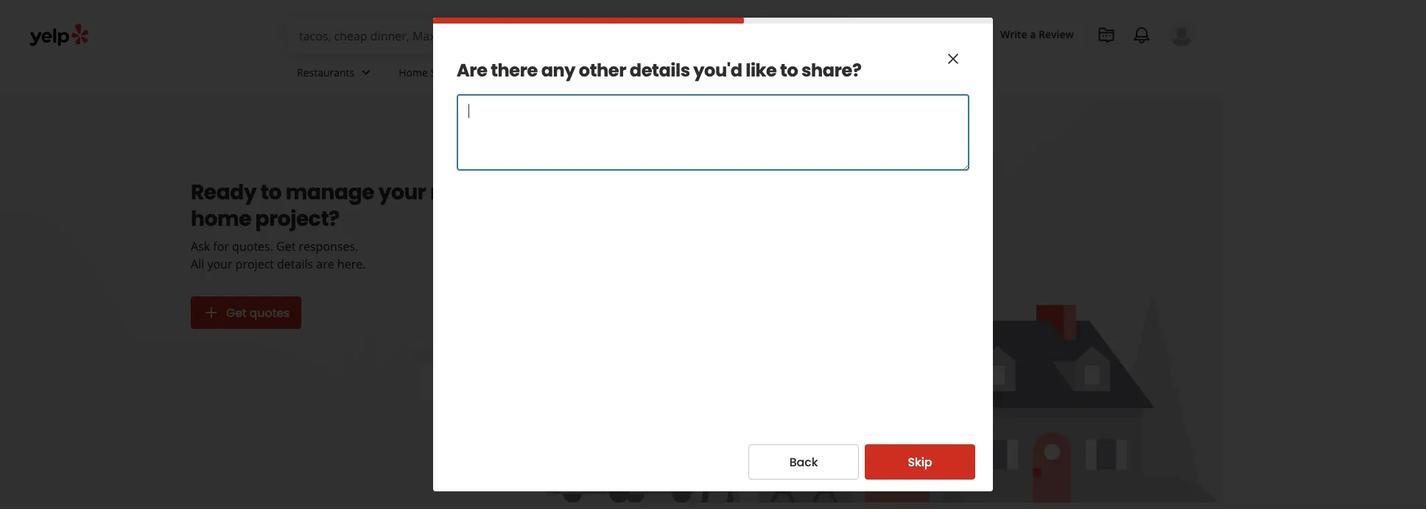 Task type: describe. For each thing, give the bounding box(es) containing it.
responses.
[[299, 239, 358, 254]]

home services link
[[387, 53, 502, 96]]

like
[[746, 58, 777, 83]]

user actions element
[[865, 18, 1215, 109]]

Are there any other details you'd like to share? text field
[[457, 94, 969, 171]]

any
[[541, 58, 575, 83]]

24 chevron down v2 image for home services
[[473, 64, 490, 81]]

you'd
[[693, 58, 742, 83]]

24 add v2 image
[[203, 304, 220, 322]]

are there any other details you'd like to share? dialog
[[0, 0, 1426, 510]]

review
[[1039, 27, 1074, 41]]

notifications image
[[1133, 27, 1151, 44]]

details inside are there any other details you'd like to share? tab panel
[[630, 58, 690, 83]]

services for home services
[[431, 65, 470, 79]]

write a review
[[1000, 27, 1074, 41]]

are there any other details you'd like to share? tab panel
[[457, 47, 969, 187]]

restaurants link
[[285, 53, 387, 96]]

business categories element
[[285, 53, 1195, 96]]

more
[[622, 65, 648, 79]]

ready
[[191, 178, 256, 207]]

home
[[399, 65, 428, 79]]

to inside tab panel
[[780, 58, 798, 83]]

for
[[213, 239, 229, 254]]

home services
[[399, 65, 470, 79]]

auto services link
[[502, 53, 611, 96]]

a
[[1030, 27, 1036, 41]]

project
[[235, 256, 274, 272]]

0 horizontal spatial your
[[207, 256, 232, 272]]

get inside ready to manage your next home project? ask for quotes. get responses. all your project details are here.
[[276, 239, 296, 254]]



Task type: locate. For each thing, give the bounding box(es) containing it.
your down for
[[207, 256, 232, 272]]

2 24 chevron down v2 image from the left
[[581, 64, 599, 81]]

0 horizontal spatial get
[[226, 305, 246, 321]]

back button
[[748, 445, 859, 480]]

get quotes button
[[191, 297, 301, 329]]

get quotes
[[226, 305, 290, 321]]

0 horizontal spatial 24 chevron down v2 image
[[357, 64, 375, 81]]

24 chevron down v2 image inside home services link
[[473, 64, 490, 81]]

0 horizontal spatial services
[[431, 65, 470, 79]]

24 chevron down v2 image for more
[[651, 64, 669, 81]]

1 horizontal spatial get
[[276, 239, 296, 254]]

0 vertical spatial to
[[780, 58, 798, 83]]

1 vertical spatial details
[[277, 256, 313, 272]]

other
[[579, 58, 626, 83]]

1 vertical spatial get
[[226, 305, 246, 321]]

1 horizontal spatial 24 chevron down v2 image
[[581, 64, 599, 81]]

write a review link
[[994, 21, 1080, 47]]

None search field
[[287, 18, 845, 53]]

2 24 chevron down v2 image from the left
[[651, 64, 669, 81]]

skip button
[[865, 445, 975, 480]]

get inside 'button'
[[226, 305, 246, 321]]

24 chevron down v2 image right any
[[581, 64, 599, 81]]

services right auto
[[539, 65, 578, 79]]

0 horizontal spatial to
[[261, 178, 281, 207]]

your
[[378, 178, 426, 207], [207, 256, 232, 272]]

24 chevron down v2 image left there
[[473, 64, 490, 81]]

more link
[[611, 53, 680, 96]]

there
[[491, 58, 538, 83]]

write
[[1000, 27, 1027, 41]]

2 services from the left
[[539, 65, 578, 79]]

0 horizontal spatial 24 chevron down v2 image
[[473, 64, 490, 81]]

services for auto services
[[539, 65, 578, 79]]

quotes.
[[232, 239, 273, 254]]

get down project?
[[276, 239, 296, 254]]

are
[[316, 256, 334, 272]]

details right other
[[630, 58, 690, 83]]

1 24 chevron down v2 image from the left
[[357, 64, 375, 81]]

project?
[[255, 204, 340, 233]]

1 horizontal spatial 24 chevron down v2 image
[[651, 64, 669, 81]]

to right like at the top of the page
[[780, 58, 798, 83]]

details
[[630, 58, 690, 83], [277, 256, 313, 272]]

24 chevron down v2 image inside the more 'link'
[[651, 64, 669, 81]]

auto
[[514, 65, 537, 79]]

1 vertical spatial your
[[207, 256, 232, 272]]

0 horizontal spatial details
[[277, 256, 313, 272]]

1 horizontal spatial your
[[378, 178, 426, 207]]

ask
[[191, 239, 210, 254]]

24 chevron down v2 image for auto services
[[581, 64, 599, 81]]

24 chevron down v2 image for restaurants
[[357, 64, 375, 81]]

24 chevron down v2 image right restaurants
[[357, 64, 375, 81]]

get right the 24 add v2 image
[[226, 305, 246, 321]]

1 services from the left
[[431, 65, 470, 79]]

24 chevron down v2 image inside auto services link
[[581, 64, 599, 81]]

to
[[780, 58, 798, 83], [261, 178, 281, 207]]

1 24 chevron down v2 image from the left
[[473, 64, 490, 81]]

24 chevron down v2 image inside restaurants link
[[357, 64, 375, 81]]

next
[[430, 178, 476, 207]]

services
[[431, 65, 470, 79], [539, 65, 578, 79]]

restaurants
[[297, 65, 354, 79]]

details inside ready to manage your next home project? ask for quotes. get responses. all your project details are here.
[[277, 256, 313, 272]]

manage
[[286, 178, 374, 207]]

auto services
[[514, 65, 578, 79]]

24 chevron down v2 image
[[357, 64, 375, 81], [651, 64, 669, 81]]

1 horizontal spatial details
[[630, 58, 690, 83]]

your left the next
[[378, 178, 426, 207]]

close image
[[944, 50, 962, 68]]

1 vertical spatial to
[[261, 178, 281, 207]]

1 horizontal spatial to
[[780, 58, 798, 83]]

details left are
[[277, 256, 313, 272]]

services inside home services link
[[431, 65, 470, 79]]

all
[[191, 256, 204, 272]]

home
[[191, 204, 251, 233]]

here.
[[337, 256, 366, 272]]

share?
[[801, 58, 861, 83]]

24 chevron down v2 image
[[473, 64, 490, 81], [581, 64, 599, 81]]

back
[[789, 454, 818, 471]]

services right home
[[431, 65, 470, 79]]

to right ready on the top
[[261, 178, 281, 207]]

0 vertical spatial your
[[378, 178, 426, 207]]

services inside auto services link
[[539, 65, 578, 79]]

are there any other details you'd like to share?
[[457, 58, 861, 83]]

skip
[[908, 454, 932, 471]]

0 vertical spatial details
[[630, 58, 690, 83]]

ready to manage your next home project? ask for quotes. get responses. all your project details are here.
[[191, 178, 476, 272]]

quotes
[[249, 305, 290, 321]]

get
[[276, 239, 296, 254], [226, 305, 246, 321]]

are
[[457, 58, 487, 83]]

0 vertical spatial get
[[276, 239, 296, 254]]

24 chevron down v2 image right more
[[651, 64, 669, 81]]

projects image
[[1098, 27, 1115, 44]]

progress progress bar
[[433, 18, 993, 24]]

to inside ready to manage your next home project? ask for quotes. get responses. all your project details are here.
[[261, 178, 281, 207]]

1 horizontal spatial services
[[539, 65, 578, 79]]



Task type: vqa. For each thing, say whether or not it's contained in the screenshot.
the left Services
yes



